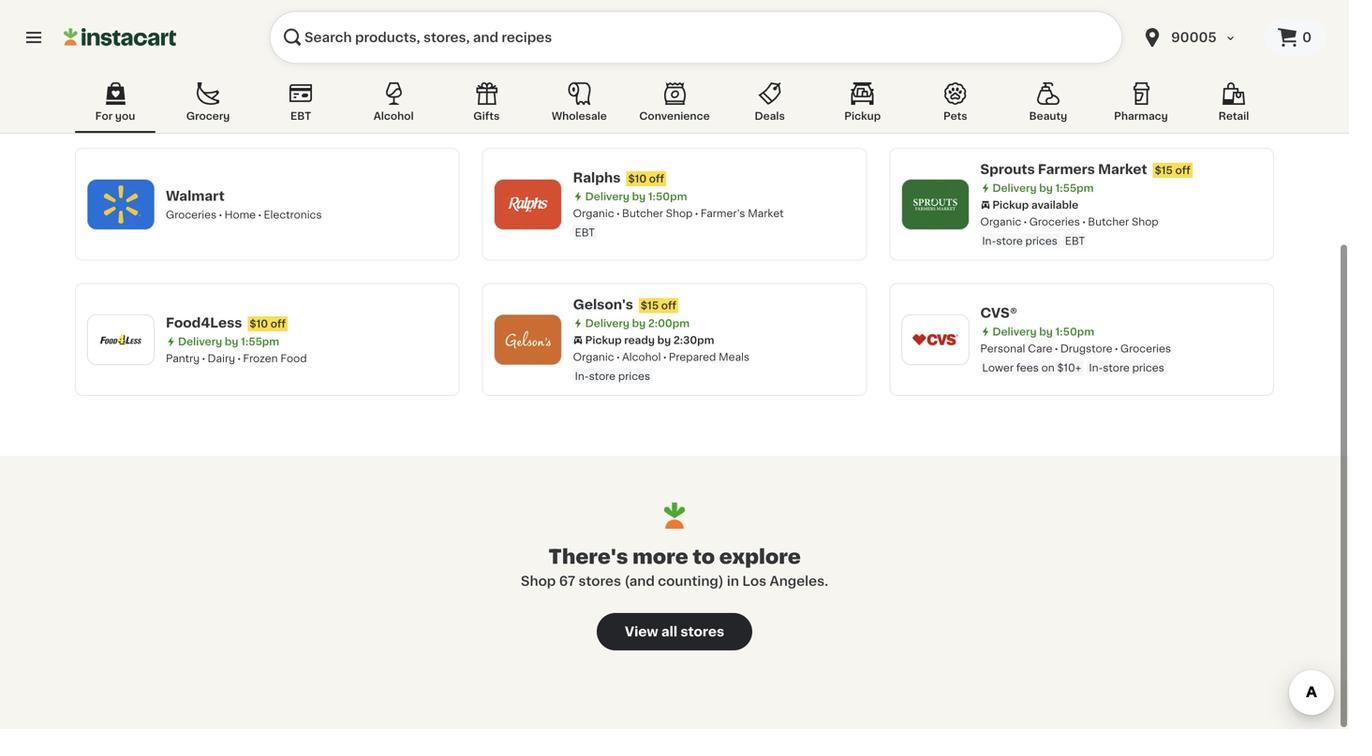 Task type: describe. For each thing, give the bounding box(es) containing it.
instacart image
[[64, 26, 176, 49]]

groceries inside personal care drugstore groceries lower fees on $10+ in-store prices
[[1120, 344, 1171, 354]]

fees
[[1016, 363, 1039, 373]]

Search field
[[270, 11, 1122, 64]]

to inside stores to help you save 'tab panel'
[[150, 112, 172, 132]]

home
[[224, 210, 256, 220]]

food4less $10 off
[[166, 316, 286, 330]]

cvs®
[[980, 307, 1017, 320]]

wholesale
[[552, 111, 607, 121]]

off inside food4less $10 off
[[271, 319, 286, 329]]

alcohol button
[[353, 79, 434, 133]]

organic for sprouts farmers market
[[980, 217, 1021, 227]]

pantry dairy frozen food
[[166, 353, 307, 364]]

sprouts farmers market logo image
[[911, 180, 960, 229]]

delivery by 1:55pm for sprouts
[[992, 183, 1094, 193]]

&
[[196, 46, 204, 56]]

organic alcohol prepared meals in-store prices
[[573, 352, 750, 382]]

for you
[[95, 111, 135, 121]]

prices inside organic alcohol prepared meals in-store prices
[[618, 371, 650, 382]]

$10+
[[1057, 363, 1081, 373]]

ralphs logo image
[[504, 180, 552, 229]]

view all stores link
[[597, 614, 752, 651]]

ready
[[624, 335, 655, 346]]

retail button
[[1194, 79, 1274, 133]]

store inside organic groceries butcher shop in-store prices ebt
[[996, 236, 1023, 246]]

store inside organic alcohol prepared meals in-store prices
[[589, 371, 616, 382]]

off inside sprouts farmers market $15 off
[[1175, 165, 1191, 176]]

alcohol inside organic alcohol prepared meals in-store prices
[[622, 352, 661, 363]]

1:55pm for farmers
[[1055, 183, 1094, 193]]

frozen
[[243, 353, 278, 364]]

2:00pm for pickup ready by 2:30pm
[[648, 319, 690, 329]]

2:30pm
[[673, 335, 714, 346]]

ebt button
[[261, 79, 341, 133]]

by for hardware
[[225, 29, 238, 40]]

view all stores
[[625, 626, 724, 639]]

shop inside organic butcher shop farmer's market ebt
[[666, 208, 693, 219]]

organic inside organic butcher shop farmer's market ebt
[[573, 208, 614, 219]]

los
[[742, 575, 766, 588]]

stores to help you save tab panel
[[75, 0, 1274, 396]]

lower
[[982, 363, 1014, 373]]

food4less
[[166, 316, 242, 330]]

care
[[1028, 344, 1052, 354]]

cleaning
[[262, 11, 310, 22]]

more
[[632, 548, 688, 567]]

in- inside personal care drugstore groceries lower fees on $10+ in-store prices
[[1089, 363, 1103, 373]]

gelson's
[[573, 298, 633, 312]]

1:55pm for $10
[[241, 337, 279, 347]]

personal care drugstore groceries lower fees on $10+ in-store prices
[[980, 344, 1171, 373]]

1:50pm for shop
[[648, 192, 687, 202]]

off right $5 at top
[[672, 2, 687, 12]]

hardware
[[253, 46, 302, 56]]

stores inside view all stores button
[[681, 626, 724, 639]]

shop inside there's more to explore shop 67 stores (and counting) in los angeles.
[[521, 575, 556, 588]]

off inside family dollar $10 off holiday essentials
[[1100, 11, 1115, 22]]

essentials inside family dollar $10 off holiday essentials
[[1161, 11, 1215, 22]]

drugstore
[[1060, 344, 1113, 354]]

$15 inside 'gelson's $15 off'
[[641, 301, 659, 311]]

personal
[[980, 344, 1025, 354]]

there's
[[548, 548, 628, 567]]

delivery for food4less
[[178, 337, 222, 347]]

grocery
[[186, 111, 230, 121]]

sprouts
[[980, 163, 1035, 176]]

delivery by 2:00pm for pickup ready by 2:30pm
[[585, 319, 690, 329]]

ebt inside ebt button
[[290, 111, 311, 121]]

alcohol inside button
[[374, 111, 414, 121]]

shop inside organic groceries butcher shop in-store prices ebt
[[1132, 217, 1159, 227]]

67
[[559, 575, 575, 588]]

in
[[727, 575, 739, 588]]

shop categories tab list
[[75, 79, 1274, 133]]

pantry
[[166, 353, 200, 364]]

by right the "ready"
[[657, 335, 671, 346]]

groceries for organic
[[1029, 217, 1080, 227]]

prepared
[[669, 352, 716, 363]]

pets
[[943, 111, 967, 121]]

delivery up personal
[[992, 327, 1037, 337]]

counting)
[[658, 575, 724, 588]]

by for dairy
[[225, 337, 238, 347]]

save
[[272, 112, 322, 132]]

0 horizontal spatial holiday
[[690, 2, 731, 12]]

farmers
[[1038, 163, 1095, 176]]

delivery for ralphs
[[585, 192, 629, 202]]

gelson's $15 off
[[573, 298, 676, 312]]

grocery button
[[168, 79, 248, 133]]

$15 inside sprouts farmers market $15 off
[[1155, 165, 1173, 176]]

all for show
[[1259, 115, 1274, 128]]

gifts
[[473, 111, 500, 121]]

butcher inside organic groceries butcher shop in-store prices ebt
[[1088, 217, 1129, 227]]

show all
[[1218, 115, 1274, 128]]

help
[[176, 112, 223, 132]]

family dollar $10 off holiday essentials
[[980, 9, 1215, 22]]

ebt inside organic butcher shop farmer's market ebt
[[575, 228, 595, 238]]

you inside 'tab panel'
[[227, 112, 268, 132]]

convenience button
[[632, 79, 717, 133]]

in-store prices
[[575, 56, 650, 66]]

gelson's logo image
[[504, 315, 552, 364]]

$10 inside family dollar $10 off holiday essentials
[[1079, 11, 1097, 22]]

prices up "convenience" "button"
[[618, 56, 650, 66]]

0
[[1302, 31, 1312, 44]]

lawn
[[166, 46, 193, 56]]

90005 button
[[1141, 11, 1254, 64]]

off inside 'gelson's $15 off'
[[661, 301, 676, 311]]

butcher inside organic butcher shop farmer's market ebt
[[622, 208, 663, 219]]

in- inside organic alcohol prepared meals in-store prices
[[575, 371, 589, 382]]

90005
[[1171, 31, 1217, 44]]

there's more to explore shop 67 stores (and counting) in los angeles.
[[521, 548, 828, 588]]

0 button
[[1265, 19, 1327, 56]]

in- inside organic groceries butcher shop in-store prices ebt
[[982, 236, 996, 246]]

$10 for food4less
[[250, 319, 268, 329]]

delivery by 1:50pm for care
[[992, 327, 1094, 337]]

$20 off cleaning supplies
[[221, 11, 358, 22]]

$5
[[656, 2, 670, 12]]

pickup available
[[992, 200, 1078, 210]]

pickup ready by 2:30pm
[[585, 335, 714, 346]]

walmart groceries home electronics
[[166, 189, 322, 220]]

electronics
[[264, 210, 322, 220]]

convenience
[[639, 111, 710, 121]]

show
[[1218, 115, 1256, 128]]

ralphs
[[573, 171, 621, 185]]

stores to help you save
[[75, 112, 322, 132]]

food
[[280, 353, 307, 364]]

cvs® logo image
[[911, 315, 960, 364]]

by for butcher shop
[[632, 192, 646, 202]]



Task type: vqa. For each thing, say whether or not it's contained in the screenshot.
Delivery by 1:55pm to the bottom
yes



Task type: locate. For each thing, give the bounding box(es) containing it.
0 vertical spatial pickup
[[844, 111, 881, 121]]

1 horizontal spatial shop
[[666, 208, 693, 219]]

deals button
[[730, 79, 810, 133]]

0 horizontal spatial 1:50pm
[[648, 192, 687, 202]]

0 horizontal spatial $15
[[641, 301, 659, 311]]

off right $20
[[244, 11, 260, 22]]

for you button
[[75, 79, 156, 133]]

1 vertical spatial pickup
[[992, 200, 1029, 210]]

0 vertical spatial market
[[1098, 163, 1147, 176]]

in- down drugstore
[[1089, 363, 1103, 373]]

groceries
[[166, 210, 217, 220], [1029, 217, 1080, 227], [1120, 344, 1171, 354]]

groceries down walmart
[[166, 210, 217, 220]]

prices down the "ready"
[[618, 371, 650, 382]]

2 horizontal spatial $10
[[1079, 11, 1097, 22]]

2 horizontal spatial pickup
[[992, 200, 1029, 210]]

wholesale button
[[539, 79, 620, 133]]

0 vertical spatial alcohol
[[374, 111, 414, 121]]

$10 inside ralphs $10 off
[[628, 174, 647, 184]]

show all button
[[1218, 112, 1274, 131]]

off up organic butcher shop farmer's market ebt
[[649, 174, 664, 184]]

2 horizontal spatial shop
[[1132, 217, 1159, 227]]

delivery by 2:00pm up lawn & garden hardware
[[178, 29, 282, 40]]

$10 right ralphs
[[628, 174, 647, 184]]

lawn & garden hardware
[[166, 46, 302, 56]]

pickup down gelson's
[[585, 335, 622, 346]]

supplies
[[312, 11, 358, 22]]

farmer's
[[701, 208, 745, 219]]

delivery by 2:00pm up the "ready"
[[585, 319, 690, 329]]

0 horizontal spatial $10
[[250, 319, 268, 329]]

1 horizontal spatial $15
[[1155, 165, 1173, 176]]

0 vertical spatial delivery by 1:55pm
[[992, 183, 1094, 193]]

1 horizontal spatial all
[[1259, 115, 1274, 128]]

groceries inside walmart groceries home electronics
[[166, 210, 217, 220]]

by up care
[[1039, 327, 1053, 337]]

ebt down available
[[1065, 236, 1085, 246]]

0 horizontal spatial delivery by 1:55pm
[[178, 337, 279, 347]]

to inside there's more to explore shop 67 stores (and counting) in los angeles.
[[693, 548, 715, 567]]

pickup inside button
[[844, 111, 881, 121]]

organic
[[573, 208, 614, 219], [980, 217, 1021, 227], [573, 352, 614, 363]]

all right show
[[1259, 115, 1274, 128]]

groceries inside organic groceries butcher shop in-store prices ebt
[[1029, 217, 1080, 227]]

0 horizontal spatial groceries
[[166, 210, 217, 220]]

ebt inside organic groceries butcher shop in-store prices ebt
[[1065, 236, 1085, 246]]

stores down the there's
[[579, 575, 621, 588]]

0 vertical spatial stores
[[579, 575, 621, 588]]

None search field
[[270, 11, 1122, 64]]

$10
[[1079, 11, 1097, 22], [628, 174, 647, 184], [250, 319, 268, 329]]

alcohol down the "ready"
[[622, 352, 661, 363]]

1 vertical spatial delivery by 2:00pm
[[585, 319, 690, 329]]

1 horizontal spatial delivery by 1:55pm
[[992, 183, 1094, 193]]

delivery by 1:50pm
[[585, 192, 687, 202], [992, 327, 1094, 337]]

1 vertical spatial 1:55pm
[[241, 337, 279, 347]]

1 horizontal spatial essentials
[[1099, 46, 1151, 56]]

pickup button
[[822, 79, 903, 133]]

view
[[625, 626, 658, 639]]

$10 inside food4less $10 off
[[250, 319, 268, 329]]

0 horizontal spatial to
[[150, 112, 172, 132]]

holiday inside family dollar $10 off holiday essentials
[[1117, 11, 1158, 22]]

2 vertical spatial $10
[[250, 319, 268, 329]]

0 vertical spatial to
[[150, 112, 172, 132]]

2 vertical spatial pickup
[[585, 335, 622, 346]]

0 horizontal spatial you
[[115, 111, 135, 121]]

shop down sprouts farmers market $15 off
[[1132, 217, 1159, 227]]

available
[[1031, 200, 1078, 210]]

$20
[[221, 11, 242, 22]]

0 horizontal spatial alcohol
[[374, 111, 414, 121]]

delivery down food4less
[[178, 337, 222, 347]]

1 horizontal spatial holiday
[[1117, 11, 1158, 22]]

delivery up &
[[178, 29, 222, 40]]

walmart logo image
[[96, 180, 145, 229]]

0 horizontal spatial 1:55pm
[[241, 337, 279, 347]]

0 horizontal spatial stores
[[579, 575, 621, 588]]

prices down pickup available
[[1025, 236, 1058, 246]]

delivery for sprouts farmers market
[[992, 183, 1037, 193]]

1 horizontal spatial ebt
[[575, 228, 595, 238]]

deals
[[755, 111, 785, 121]]

organic down gelson's
[[573, 352, 614, 363]]

delivery down ralphs
[[585, 192, 629, 202]]

organic inside organic groceries butcher shop in-store prices ebt
[[980, 217, 1021, 227]]

all inside view all stores button
[[661, 626, 677, 639]]

1 horizontal spatial to
[[693, 548, 715, 567]]

meals
[[719, 352, 750, 363]]

retail
[[1219, 111, 1249, 121]]

$10 right 'dollar'
[[1079, 11, 1097, 22]]

2 horizontal spatial ebt
[[1065, 236, 1085, 246]]

1 vertical spatial delivery by 1:55pm
[[178, 337, 279, 347]]

by down ralphs $10 off
[[632, 192, 646, 202]]

1 vertical spatial all
[[661, 626, 677, 639]]

all right view
[[661, 626, 677, 639]]

delivery by 1:50pm for butcher
[[585, 192, 687, 202]]

2:00pm up pickup ready by 2:30pm
[[648, 319, 690, 329]]

$5 off holiday essentials
[[656, 2, 788, 12]]

1 vertical spatial to
[[693, 548, 715, 567]]

1 vertical spatial $15
[[641, 301, 659, 311]]

organic groceries butcher shop in-store prices ebt
[[980, 217, 1159, 246]]

family
[[980, 9, 1026, 22]]

1 horizontal spatial delivery by 2:00pm
[[585, 319, 690, 329]]

delivery down gelson's
[[585, 319, 629, 329]]

on
[[1041, 363, 1055, 373]]

0 vertical spatial 2:00pm
[[241, 29, 282, 40]]

2:00pm for hardware
[[241, 29, 282, 40]]

0 horizontal spatial 2:00pm
[[241, 29, 282, 40]]

store down pickup available
[[996, 236, 1023, 246]]

by up the "ready"
[[632, 319, 646, 329]]

delivery by 1:55pm
[[992, 183, 1094, 193], [178, 337, 279, 347]]

1 horizontal spatial 1:55pm
[[1055, 183, 1094, 193]]

pickup for farmers
[[992, 200, 1029, 210]]

1 vertical spatial alcohol
[[622, 352, 661, 363]]

for
[[95, 111, 113, 121]]

you right for
[[115, 111, 135, 121]]

0 vertical spatial 1:50pm
[[648, 192, 687, 202]]

1 horizontal spatial 1:50pm
[[1055, 327, 1094, 337]]

1 horizontal spatial you
[[227, 112, 268, 132]]

1:50pm
[[648, 192, 687, 202], [1055, 327, 1094, 337]]

explore
[[719, 548, 801, 567]]

alcohol
[[374, 111, 414, 121], [622, 352, 661, 363]]

ralphs $10 off
[[573, 171, 664, 185]]

holiday right 'dollar'
[[1117, 11, 1158, 22]]

stores inside there's more to explore shop 67 stores (and counting) in los angeles.
[[579, 575, 621, 588]]

0 horizontal spatial all
[[661, 626, 677, 639]]

in- down gelson's
[[575, 371, 589, 382]]

1 vertical spatial delivery by 1:50pm
[[992, 327, 1094, 337]]

market
[[1098, 163, 1147, 176], [748, 208, 784, 219]]

store
[[589, 56, 616, 66], [996, 236, 1023, 246], [1103, 363, 1130, 373], [589, 371, 616, 382]]

shop left 67
[[521, 575, 556, 588]]

1 horizontal spatial groceries
[[1029, 217, 1080, 227]]

0 horizontal spatial ebt
[[290, 111, 311, 121]]

all for view
[[661, 626, 677, 639]]

stores
[[75, 112, 145, 132]]

$15 down pharmacy at the right top
[[1155, 165, 1173, 176]]

1:55pm down farmers
[[1055, 183, 1094, 193]]

0 vertical spatial $15
[[1155, 165, 1173, 176]]

pickup for $15
[[585, 335, 622, 346]]

stores
[[579, 575, 621, 588], [681, 626, 724, 639]]

by up lawn & garden hardware
[[225, 29, 238, 40]]

delivery down sprouts
[[992, 183, 1037, 193]]

to up counting) on the bottom of the page
[[693, 548, 715, 567]]

market right farmers
[[1098, 163, 1147, 176]]

organic down ralphs
[[573, 208, 614, 219]]

by for pickup available
[[1039, 183, 1053, 193]]

0 vertical spatial all
[[1259, 115, 1274, 128]]

beauty
[[1029, 111, 1067, 121]]

butcher
[[622, 208, 663, 219], [1088, 217, 1129, 227]]

all
[[1259, 115, 1274, 128], [661, 626, 677, 639]]

1 horizontal spatial $10
[[628, 174, 647, 184]]

delivery by 1:55pm up dairy
[[178, 337, 279, 347]]

0 horizontal spatial market
[[748, 208, 784, 219]]

0 horizontal spatial delivery by 1:50pm
[[585, 192, 687, 202]]

by
[[225, 29, 238, 40], [1039, 183, 1053, 193], [632, 192, 646, 202], [632, 319, 646, 329], [1039, 327, 1053, 337], [657, 335, 671, 346], [225, 337, 238, 347]]

1 horizontal spatial delivery by 1:50pm
[[992, 327, 1094, 337]]

store up "wholesale" button
[[589, 56, 616, 66]]

1:50pm up drugstore
[[1055, 327, 1094, 337]]

groceries right drugstore
[[1120, 344, 1171, 354]]

alcohol left gifts
[[374, 111, 414, 121]]

to left the 'help'
[[150, 112, 172, 132]]

in- down pickup available
[[982, 236, 996, 246]]

organic butcher shop farmer's market ebt
[[573, 208, 784, 238]]

gifts button
[[446, 79, 527, 133]]

to
[[150, 112, 172, 132], [693, 548, 715, 567]]

pharmacy
[[1114, 111, 1168, 121]]

store inside personal care drugstore groceries lower fees on $10+ in-store prices
[[1103, 363, 1130, 373]]

$10 up frozen
[[250, 319, 268, 329]]

market right "farmer's"
[[748, 208, 784, 219]]

(and
[[624, 575, 655, 588]]

2 horizontal spatial essentials
[[1161, 11, 1215, 22]]

off
[[672, 2, 687, 12], [244, 11, 260, 22], [1100, 11, 1115, 22], [1175, 165, 1191, 176], [649, 174, 664, 184], [661, 301, 676, 311], [271, 319, 286, 329]]

0 vertical spatial delivery by 2:00pm
[[178, 29, 282, 40]]

stores down counting) on the bottom of the page
[[681, 626, 724, 639]]

butcher down sprouts farmers market $15 off
[[1088, 217, 1129, 227]]

0 horizontal spatial shop
[[521, 575, 556, 588]]

prices inside personal care drugstore groceries lower fees on $10+ in-store prices
[[1132, 363, 1164, 373]]

organic down pickup available
[[980, 217, 1021, 227]]

holiday right $5 at top
[[690, 2, 731, 12]]

1 vertical spatial 1:50pm
[[1055, 327, 1094, 337]]

garden
[[207, 46, 245, 56]]

by up pantry dairy frozen food on the top left
[[225, 337, 238, 347]]

off up the food
[[271, 319, 286, 329]]

organic inside organic alcohol prepared meals in-store prices
[[573, 352, 614, 363]]

delivery by 1:50pm down ralphs $10 off
[[585, 192, 687, 202]]

by for drugstore
[[1039, 327, 1053, 337]]

organic for gelson's
[[573, 352, 614, 363]]

market inside organic butcher shop farmer's market ebt
[[748, 208, 784, 219]]

1 horizontal spatial pickup
[[844, 111, 881, 121]]

0 horizontal spatial butcher
[[622, 208, 663, 219]]

holiday
[[690, 2, 731, 12], [1117, 11, 1158, 22]]

prices right $10+
[[1132, 363, 1164, 373]]

ebt down ralphs
[[575, 228, 595, 238]]

off down pharmacy button
[[1175, 165, 1191, 176]]

you inside button
[[115, 111, 135, 121]]

1 vertical spatial stores
[[681, 626, 724, 639]]

$15 up pickup ready by 2:30pm
[[641, 301, 659, 311]]

shop
[[666, 208, 693, 219], [1132, 217, 1159, 227], [521, 575, 556, 588]]

0 vertical spatial 1:55pm
[[1055, 183, 1094, 193]]

delivery by 1:55pm for food4less
[[178, 337, 279, 347]]

$10 for ralphs
[[628, 174, 647, 184]]

1 horizontal spatial 2:00pm
[[648, 319, 690, 329]]

pets button
[[915, 79, 996, 133]]

view all stores button
[[597, 614, 752, 651]]

0 vertical spatial delivery by 1:50pm
[[585, 192, 687, 202]]

off up pickup ready by 2:30pm
[[661, 301, 676, 311]]

pharmacy button
[[1101, 79, 1181, 133]]

0 horizontal spatial pickup
[[585, 335, 622, 346]]

butcher down ralphs $10 off
[[622, 208, 663, 219]]

prices inside organic groceries butcher shop in-store prices ebt
[[1025, 236, 1058, 246]]

1 horizontal spatial stores
[[681, 626, 724, 639]]

pickup
[[844, 111, 881, 121], [992, 200, 1029, 210], [585, 335, 622, 346]]

store down pickup ready by 2:30pm
[[589, 371, 616, 382]]

2:00pm up hardware at the left of the page
[[241, 29, 282, 40]]

1:50pm for drugstore
[[1055, 327, 1094, 337]]

delivery by 1:55pm up pickup available
[[992, 183, 1094, 193]]

ebt down hardware at the left of the page
[[290, 111, 311, 121]]

1:55pm up frozen
[[241, 337, 279, 347]]

delivery by 2:00pm for hardware
[[178, 29, 282, 40]]

90005 button
[[1130, 11, 1265, 64]]

by up available
[[1039, 183, 1053, 193]]

prices
[[618, 56, 650, 66], [1025, 236, 1058, 246], [1132, 363, 1164, 373], [618, 371, 650, 382]]

groceries down available
[[1029, 217, 1080, 227]]

0 horizontal spatial essentials
[[733, 2, 788, 12]]

pickup down sprouts
[[992, 200, 1029, 210]]

delivery by 2:00pm
[[178, 29, 282, 40], [585, 319, 690, 329]]

off right 'dollar'
[[1100, 11, 1115, 22]]

0 vertical spatial $10
[[1079, 11, 1097, 22]]

1 horizontal spatial alcohol
[[622, 352, 661, 363]]

you right the 'help'
[[227, 112, 268, 132]]

delivery by 1:50pm up care
[[992, 327, 1094, 337]]

1 vertical spatial $10
[[628, 174, 647, 184]]

walmart
[[166, 189, 225, 203]]

1 horizontal spatial butcher
[[1088, 217, 1129, 227]]

shop left "farmer's"
[[666, 208, 693, 219]]

angeles.
[[770, 575, 828, 588]]

dollar
[[1029, 9, 1071, 22]]

food4less logo image
[[96, 315, 145, 364]]

groceries for walmart
[[166, 210, 217, 220]]

1 vertical spatial 2:00pm
[[648, 319, 690, 329]]

store down drugstore
[[1103, 363, 1130, 373]]

1 vertical spatial market
[[748, 208, 784, 219]]

ebt
[[290, 111, 311, 121], [575, 228, 595, 238], [1065, 236, 1085, 246]]

by for pickup ready by 2:30pm
[[632, 319, 646, 329]]

pickup left pets
[[844, 111, 881, 121]]

all inside show all popup button
[[1259, 115, 1274, 128]]

2 horizontal spatial groceries
[[1120, 344, 1171, 354]]

delivery for gelson's
[[585, 319, 629, 329]]

1:50pm up organic butcher shop farmer's market ebt
[[648, 192, 687, 202]]

in- up "wholesale" button
[[575, 56, 589, 66]]

0 horizontal spatial delivery by 2:00pm
[[178, 29, 282, 40]]

1 horizontal spatial market
[[1098, 163, 1147, 176]]

off inside ralphs $10 off
[[649, 174, 664, 184]]

sprouts farmers market $15 off
[[980, 163, 1191, 176]]



